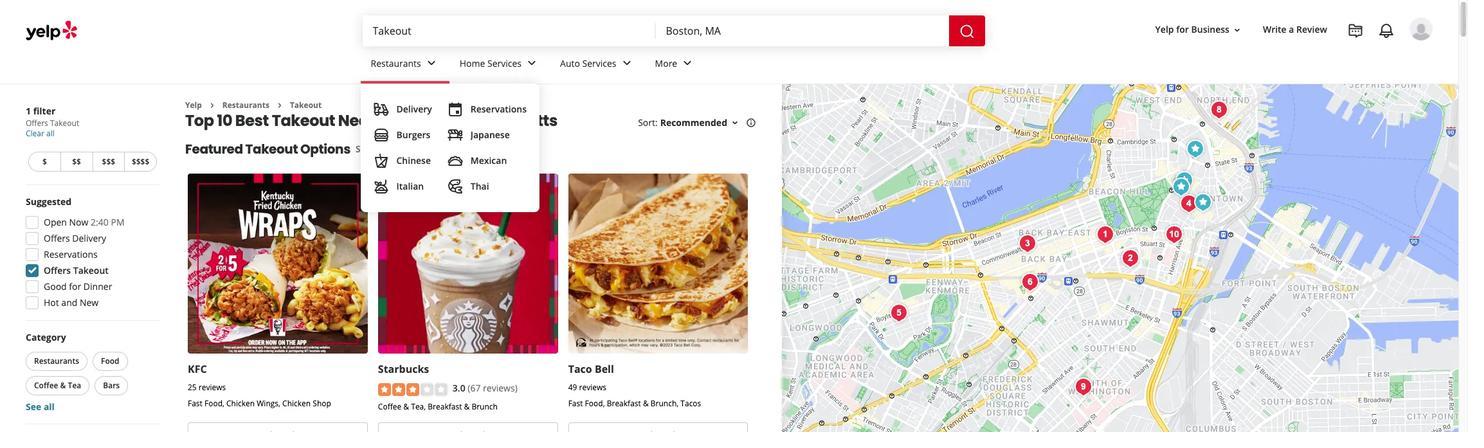 Task type: describe. For each thing, give the bounding box(es) containing it.
food, inside taco bell 49 reviews fast food, breakfast & brunch, tacos
[[585, 398, 605, 409]]

burgers link
[[368, 122, 437, 148]]

food
[[101, 356, 119, 367]]

write a review link
[[1258, 18, 1333, 41]]

pressed cafe image
[[1018, 269, 1043, 295]]

write
[[1263, 23, 1287, 36]]

fast inside taco bell 49 reviews fast food, breakfast & brunch, tacos
[[568, 398, 583, 409]]

clear all link
[[26, 128, 55, 139]]

wings,
[[257, 398, 280, 409]]

options
[[300, 140, 350, 158]]

coffee for coffee & tea, breakfast & brunch
[[378, 401, 402, 412]]

restaurants button
[[26, 352, 87, 371]]

none field near
[[666, 24, 939, 38]]

bacco's fine foods image
[[1093, 222, 1119, 247]]

tacos
[[681, 398, 701, 409]]

starbucks link
[[378, 362, 429, 376]]

and
[[61, 297, 77, 309]]

24 delivery v2 image
[[373, 102, 389, 117]]

$$$ button
[[92, 152, 124, 172]]

notifications image
[[1379, 23, 1395, 39]]

2:40
[[91, 216, 109, 228]]

home services link
[[449, 46, 550, 84]]

offers delivery
[[44, 232, 106, 244]]

hot
[[44, 297, 59, 309]]

24 chinese v2 image
[[373, 153, 389, 169]]

coffee & tea button
[[26, 376, 90, 396]]

more
[[655, 57, 677, 69]]

italian
[[397, 180, 424, 192]]

yelp for business
[[1156, 23, 1230, 36]]

yelp for yelp link
[[185, 100, 202, 111]]

24 mexican v2 image
[[448, 153, 463, 169]]

kfc
[[188, 362, 207, 376]]

auto services link
[[550, 46, 645, 84]]

top 10 best takeout near boston, massachusetts
[[185, 110, 558, 131]]

$$$$ button
[[124, 152, 157, 172]]

0 horizontal spatial delivery
[[72, 232, 106, 244]]

food button
[[93, 352, 128, 371]]

fast inside kfc 25 reviews fast food, chicken wings, chicken shop
[[188, 398, 203, 409]]

thai link
[[442, 174, 532, 199]]

see all button
[[26, 401, 55, 413]]

sponsored
[[356, 143, 402, 155]]

24 chevron down v2 image for restaurants
[[424, 56, 439, 71]]

hot and new
[[44, 297, 99, 309]]

open now 2:40 pm
[[44, 216, 125, 228]]

offers for offers takeout
[[44, 264, 71, 277]]

24 chevron down v2 image for home services
[[524, 56, 540, 71]]

category
[[26, 331, 66, 343]]

recommended button
[[660, 117, 740, 129]]

services for auto services
[[582, 57, 617, 69]]

recommended
[[660, 117, 727, 129]]

yelp for yelp for business
[[1156, 23, 1174, 36]]

kfc 25 reviews fast food, chicken wings, chicken shop
[[188, 362, 331, 409]]

Near text field
[[666, 24, 939, 38]]

write a review
[[1263, 23, 1328, 36]]

$
[[42, 156, 47, 167]]

auto services
[[560, 57, 617, 69]]

featured
[[185, 140, 243, 158]]

boston,
[[378, 110, 436, 131]]

top
[[185, 110, 214, 131]]

1 chicken from the left
[[226, 398, 255, 409]]

all spice image
[[1071, 374, 1097, 400]]

24 sushi v2 image
[[448, 127, 463, 143]]

bars button
[[95, 376, 128, 396]]

pm
[[111, 216, 125, 228]]

takeout inside 1 filter offers takeout clear all
[[50, 118, 79, 129]]

home
[[460, 57, 485, 69]]

clear
[[26, 128, 44, 139]]

featured takeout options sponsored
[[185, 140, 402, 158]]

best
[[235, 110, 269, 131]]

wow tikka image
[[886, 300, 912, 326]]

review
[[1297, 23, 1328, 36]]

new
[[80, 297, 99, 309]]

mike & patty's - boston image
[[1118, 245, 1144, 271]]

home services
[[460, 57, 522, 69]]

lotus test kitchen image
[[1176, 191, 1202, 216]]

menu inside business categories element
[[361, 84, 540, 212]]

japanese
[[471, 129, 510, 141]]

map region
[[699, 3, 1468, 432]]

offers inside 1 filter offers takeout clear all
[[26, 118, 48, 129]]

taco bell 49 reviews fast food, breakfast & brunch, tacos
[[568, 362, 701, 409]]

filter
[[33, 105, 56, 117]]

& inside coffee & tea button
[[60, 380, 66, 391]]

search image
[[959, 24, 975, 39]]

good for dinner
[[44, 280, 112, 293]]

3.0
[[453, 382, 465, 394]]

coffee & tea
[[34, 380, 81, 391]]

bars
[[103, 380, 120, 391]]

see all
[[26, 401, 55, 413]]

pauli's image
[[1207, 97, 1232, 123]]

brunch
[[472, 401, 498, 412]]

(67
[[468, 382, 481, 394]]

group containing category
[[23, 331, 160, 414]]

& inside taco bell 49 reviews fast food, breakfast & brunch, tacos
[[643, 398, 649, 409]]

16 chevron right v2 image for takeout
[[275, 100, 285, 111]]



Task type: vqa. For each thing, say whether or not it's contained in the screenshot.
left Restaurants
yes



Task type: locate. For each thing, give the bounding box(es) containing it.
yelp
[[1156, 23, 1174, 36], [185, 100, 202, 111]]

$$
[[72, 156, 81, 167]]

offers down filter
[[26, 118, 48, 129]]

reviews
[[199, 382, 226, 393], [579, 382, 607, 393]]

tea
[[68, 380, 81, 391]]

yelp for business button
[[1150, 18, 1248, 41]]

chinese link
[[368, 148, 437, 174]]

& left brunch,
[[643, 398, 649, 409]]

services right home
[[488, 57, 522, 69]]

0 horizontal spatial 24 chevron down v2 image
[[524, 56, 540, 71]]

taco
[[568, 362, 592, 376]]

24 chevron down v2 image right more
[[680, 56, 695, 71]]

24 chevron down v2 image for more
[[680, 56, 695, 71]]

taco bell image
[[1191, 189, 1216, 215]]

italian link
[[368, 174, 437, 199]]

breakfast inside taco bell 49 reviews fast food, breakfast & brunch, tacos
[[607, 398, 641, 409]]

1 vertical spatial all
[[44, 401, 55, 413]]

2 16 chevron right v2 image from the left
[[275, 100, 285, 111]]

takeout link
[[290, 100, 322, 111]]

25
[[188, 382, 197, 393]]

1 horizontal spatial restaurants
[[222, 100, 269, 111]]

kfc link
[[188, 362, 207, 376]]

$$ button
[[60, 152, 92, 172]]

starbucks
[[378, 362, 429, 376]]

fast down 49
[[568, 398, 583, 409]]

16 info v2 image
[[746, 118, 756, 128]]

yelp inside button
[[1156, 23, 1174, 36]]

24 chevron down v2 image inside home services link
[[524, 56, 540, 71]]

services for home services
[[488, 57, 522, 69]]

16 chevron down v2 image
[[730, 118, 740, 128]]

massachusetts
[[439, 110, 558, 131]]

0 vertical spatial for
[[1177, 23, 1189, 36]]

starbucks image up moon & flower house -boston image
[[1169, 174, 1194, 200]]

yelp left business
[[1156, 23, 1174, 36]]

reviews inside taco bell 49 reviews fast food, breakfast & brunch, tacos
[[579, 382, 607, 393]]

24 chevron down v2 image for auto services
[[619, 56, 635, 71]]

2 24 chevron down v2 image from the left
[[619, 56, 635, 71]]

all inside 1 filter offers takeout clear all
[[46, 128, 55, 139]]

restaurants
[[371, 57, 421, 69], [222, 100, 269, 111], [34, 356, 79, 367]]

16 chevron right v2 image for restaurants
[[207, 100, 217, 111]]

for for business
[[1177, 23, 1189, 36]]

0 vertical spatial restaurants link
[[361, 46, 449, 84]]

0 vertical spatial delivery
[[397, 103, 432, 115]]

1 horizontal spatial services
[[582, 57, 617, 69]]

delivery inside business categories element
[[397, 103, 432, 115]]

auto
[[560, 57, 580, 69]]

suggested
[[26, 196, 72, 208]]

1 horizontal spatial 24 chevron down v2 image
[[619, 56, 635, 71]]

starbucks image
[[1183, 136, 1209, 162], [1169, 174, 1194, 200]]

business categories element
[[361, 46, 1433, 212]]

16 chevron down v2 image
[[1232, 25, 1243, 35]]

delivery up burgers
[[397, 103, 432, 115]]

group
[[22, 196, 160, 313], [23, 331, 160, 414]]

3 star rating image
[[378, 383, 448, 396]]

None search field
[[362, 15, 988, 46]]

breakfast down the bell
[[607, 398, 641, 409]]

0 horizontal spatial none field
[[373, 24, 645, 38]]

24 chevron down v2 image right auto services
[[619, 56, 635, 71]]

takeout
[[290, 100, 322, 111], [272, 110, 335, 131], [50, 118, 79, 129], [245, 140, 298, 158], [73, 264, 109, 277]]

1 food, from the left
[[205, 398, 224, 409]]

& left tea
[[60, 380, 66, 391]]

business
[[1192, 23, 1230, 36]]

None field
[[373, 24, 645, 38], [666, 24, 939, 38]]

fast down 25
[[188, 398, 203, 409]]

dinner
[[84, 280, 112, 293]]

2 none field from the left
[[666, 24, 939, 38]]

restaurants up delivery link
[[371, 57, 421, 69]]

see
[[26, 401, 41, 413]]

24 chevron down v2 image
[[524, 56, 540, 71], [680, 56, 695, 71]]

10
[[217, 110, 232, 131]]

1 vertical spatial starbucks image
[[1169, 174, 1194, 200]]

1 vertical spatial delivery
[[72, 232, 106, 244]]

16 chevron right v2 image right yelp link
[[207, 100, 217, 111]]

reservations down offers delivery
[[44, 248, 98, 261]]

1 horizontal spatial reviews
[[579, 382, 607, 393]]

1 vertical spatial reservations
[[44, 248, 98, 261]]

coffee for coffee & tea
[[34, 380, 58, 391]]

more link
[[645, 46, 706, 84]]

2 vertical spatial restaurants
[[34, 356, 79, 367]]

0 vertical spatial all
[[46, 128, 55, 139]]

yelp link
[[185, 100, 202, 111]]

reservations inside reservations link
[[471, 103, 527, 115]]

for for dinner
[[69, 280, 81, 293]]

services right auto
[[582, 57, 617, 69]]

starbucks image up subway icon
[[1183, 136, 1209, 162]]

subway image
[[1172, 168, 1198, 193]]

open
[[44, 216, 67, 228]]

1 vertical spatial coffee
[[378, 401, 402, 412]]

16 chevron right v2 image
[[207, 100, 217, 111], [275, 100, 285, 111]]

1 horizontal spatial fast
[[568, 398, 583, 409]]

offers down open
[[44, 232, 70, 244]]

japanese link
[[442, 122, 532, 148]]

2 reviews from the left
[[579, 382, 607, 393]]

mexican link
[[442, 148, 532, 174]]

for left business
[[1177, 23, 1189, 36]]

0 horizontal spatial coffee
[[34, 380, 58, 391]]

1 24 chevron down v2 image from the left
[[524, 56, 540, 71]]

2 food, from the left
[[585, 398, 605, 409]]

delivery
[[397, 103, 432, 115], [72, 232, 106, 244]]

delivery link
[[368, 96, 437, 122]]

1 vertical spatial group
[[23, 331, 160, 414]]

reviews inside kfc 25 reviews fast food, chicken wings, chicken shop
[[199, 382, 226, 393]]

24 chevron down v2 image
[[424, 56, 439, 71], [619, 56, 635, 71]]

1 reviews from the left
[[199, 382, 226, 393]]

24 burgers v2 image
[[373, 127, 389, 143]]

restaurants link
[[361, 46, 449, 84], [222, 100, 269, 111]]

1 16 chevron right v2 image from the left
[[207, 100, 217, 111]]

3.0 (67 reviews)
[[453, 382, 518, 394]]

1 services from the left
[[488, 57, 522, 69]]

24 reservations v2 image
[[448, 102, 463, 117]]

0 horizontal spatial restaurants link
[[222, 100, 269, 111]]

1 horizontal spatial 24 chevron down v2 image
[[680, 56, 695, 71]]

&
[[60, 380, 66, 391], [643, 398, 649, 409], [404, 401, 409, 412], [464, 401, 470, 412]]

16 chevron right v2 image left takeout link
[[275, 100, 285, 111]]

& left tea,
[[404, 401, 409, 412]]

near
[[338, 110, 375, 131]]

1 vertical spatial restaurants
[[222, 100, 269, 111]]

coffee up see all
[[34, 380, 58, 391]]

0 vertical spatial reservations
[[471, 103, 527, 115]]

2 fast from the left
[[568, 398, 583, 409]]

none field find
[[373, 24, 645, 38]]

$ button
[[28, 152, 60, 172]]

1 horizontal spatial coffee
[[378, 401, 402, 412]]

all
[[46, 128, 55, 139], [44, 401, 55, 413]]

0 vertical spatial coffee
[[34, 380, 58, 391]]

projects image
[[1348, 23, 1364, 39]]

0 vertical spatial yelp
[[1156, 23, 1174, 36]]

restaurants inside button
[[34, 356, 79, 367]]

1
[[26, 105, 31, 117]]

2 services from the left
[[582, 57, 617, 69]]

taco bell link
[[568, 362, 614, 376]]

food, down kfc link at bottom left
[[205, 398, 224, 409]]

reservations link
[[442, 96, 532, 122]]

2 vertical spatial offers
[[44, 264, 71, 277]]

0 vertical spatial group
[[22, 196, 160, 313]]

all right see
[[44, 401, 55, 413]]

2 chicken from the left
[[282, 398, 311, 409]]

burgers
[[397, 129, 431, 141]]

0 vertical spatial offers
[[26, 118, 48, 129]]

moon & flower house -boston image
[[1162, 222, 1187, 247]]

0 horizontal spatial restaurants
[[34, 356, 79, 367]]

all inside group
[[44, 401, 55, 413]]

1 horizontal spatial restaurants link
[[361, 46, 449, 84]]

restaurants link right top
[[222, 100, 269, 111]]

good
[[44, 280, 67, 293]]

for
[[1177, 23, 1189, 36], [69, 280, 81, 293]]

mexican
[[471, 154, 507, 167]]

0 horizontal spatial fast
[[188, 398, 203, 409]]

2 24 chevron down v2 image from the left
[[680, 56, 695, 71]]

24 chevron down v2 image left home
[[424, 56, 439, 71]]

offers for offers delivery
[[44, 232, 70, 244]]

coffee & tea, breakfast & brunch
[[378, 401, 498, 412]]

2 horizontal spatial restaurants
[[371, 57, 421, 69]]

1 horizontal spatial for
[[1177, 23, 1189, 36]]

1 vertical spatial offers
[[44, 232, 70, 244]]

1 vertical spatial yelp
[[185, 100, 202, 111]]

food, down taco bell link at the bottom
[[585, 398, 605, 409]]

reservations inside group
[[44, 248, 98, 261]]

for inside button
[[1177, 23, 1189, 36]]

24 chevron down v2 image inside more link
[[680, 56, 695, 71]]

24 chevron down v2 image left auto
[[524, 56, 540, 71]]

0 horizontal spatial 24 chevron down v2 image
[[424, 56, 439, 71]]

restaurants inside business categories element
[[371, 57, 421, 69]]

1 horizontal spatial breakfast
[[607, 398, 641, 409]]

fast
[[188, 398, 203, 409], [568, 398, 583, 409]]

offers takeout
[[44, 264, 109, 277]]

24 thai v2 image
[[448, 179, 463, 194]]

0 horizontal spatial reviews
[[199, 382, 226, 393]]

coffee down 3 star rating image
[[378, 401, 402, 412]]

for down offers takeout
[[69, 280, 81, 293]]

1 horizontal spatial yelp
[[1156, 23, 1174, 36]]

offers
[[26, 118, 48, 129], [44, 232, 70, 244], [44, 264, 71, 277]]

1 vertical spatial restaurants link
[[222, 100, 269, 111]]

bell
[[595, 362, 614, 376]]

1 horizontal spatial chicken
[[282, 398, 311, 409]]

reviews right 25
[[199, 382, 226, 393]]

0 horizontal spatial chicken
[[226, 398, 255, 409]]

chicken left wings,
[[226, 398, 255, 409]]

reservations up japanese
[[471, 103, 527, 115]]

now
[[69, 216, 88, 228]]

restaurants up the coffee & tea
[[34, 356, 79, 367]]

0 vertical spatial starbucks image
[[1183, 136, 1209, 162]]

coffee inside button
[[34, 380, 58, 391]]

0 horizontal spatial reservations
[[44, 248, 98, 261]]

breakfast
[[607, 398, 641, 409], [428, 401, 462, 412]]

1 none field from the left
[[373, 24, 645, 38]]

1 horizontal spatial reservations
[[471, 103, 527, 115]]

1 vertical spatial for
[[69, 280, 81, 293]]

0 vertical spatial restaurants
[[371, 57, 421, 69]]

reviews down taco bell link at the bottom
[[579, 382, 607, 393]]

0 horizontal spatial services
[[488, 57, 522, 69]]

all right clear
[[46, 128, 55, 139]]

restaurants right top
[[222, 100, 269, 111]]

reservations
[[471, 103, 527, 115], [44, 248, 98, 261]]

chicken
[[226, 398, 255, 409], [282, 398, 311, 409]]

brunch,
[[651, 398, 679, 409]]

0 horizontal spatial for
[[69, 280, 81, 293]]

a
[[1289, 23, 1294, 36]]

1 horizontal spatial none field
[[666, 24, 939, 38]]

menu containing delivery
[[361, 84, 540, 212]]

brad k. image
[[1410, 17, 1433, 41]]

$$$$
[[132, 156, 149, 167]]

0 horizontal spatial 16 chevron right v2 image
[[207, 100, 217, 111]]

group containing suggested
[[22, 196, 160, 313]]

1 horizontal spatial delivery
[[397, 103, 432, 115]]

0 horizontal spatial food,
[[205, 398, 224, 409]]

coffee
[[34, 380, 58, 391], [378, 401, 402, 412]]

1 filter offers takeout clear all
[[26, 105, 79, 139]]

chicken left shop
[[282, 398, 311, 409]]

24 italian v2 image
[[373, 179, 389, 194]]

chinese
[[397, 154, 431, 167]]

shop
[[313, 398, 331, 409]]

food, inside kfc 25 reviews fast food, chicken wings, chicken shop
[[205, 398, 224, 409]]

food,
[[205, 398, 224, 409], [585, 398, 605, 409]]

0 horizontal spatial yelp
[[185, 100, 202, 111]]

greco image
[[1015, 231, 1041, 256]]

menu
[[361, 84, 540, 212]]

yelp left 10
[[185, 100, 202, 111]]

offers up good
[[44, 264, 71, 277]]

0 horizontal spatial breakfast
[[428, 401, 462, 412]]

1 horizontal spatial food,
[[585, 398, 605, 409]]

reviews)
[[483, 382, 518, 394]]

1 horizontal spatial 16 chevron right v2 image
[[275, 100, 285, 111]]

sort:
[[638, 117, 658, 129]]

$$$
[[102, 156, 115, 167]]

24 chevron down v2 image inside auto services link
[[619, 56, 635, 71]]

delivery down open now 2:40 pm
[[72, 232, 106, 244]]

Find text field
[[373, 24, 645, 38]]

& left brunch
[[464, 401, 470, 412]]

breakfast down 3.0
[[428, 401, 462, 412]]

1 fast from the left
[[188, 398, 203, 409]]

1 24 chevron down v2 image from the left
[[424, 56, 439, 71]]

user actions element
[[1145, 16, 1451, 95]]

thai
[[471, 180, 489, 192]]

restaurants link up delivery link
[[361, 46, 449, 84]]



